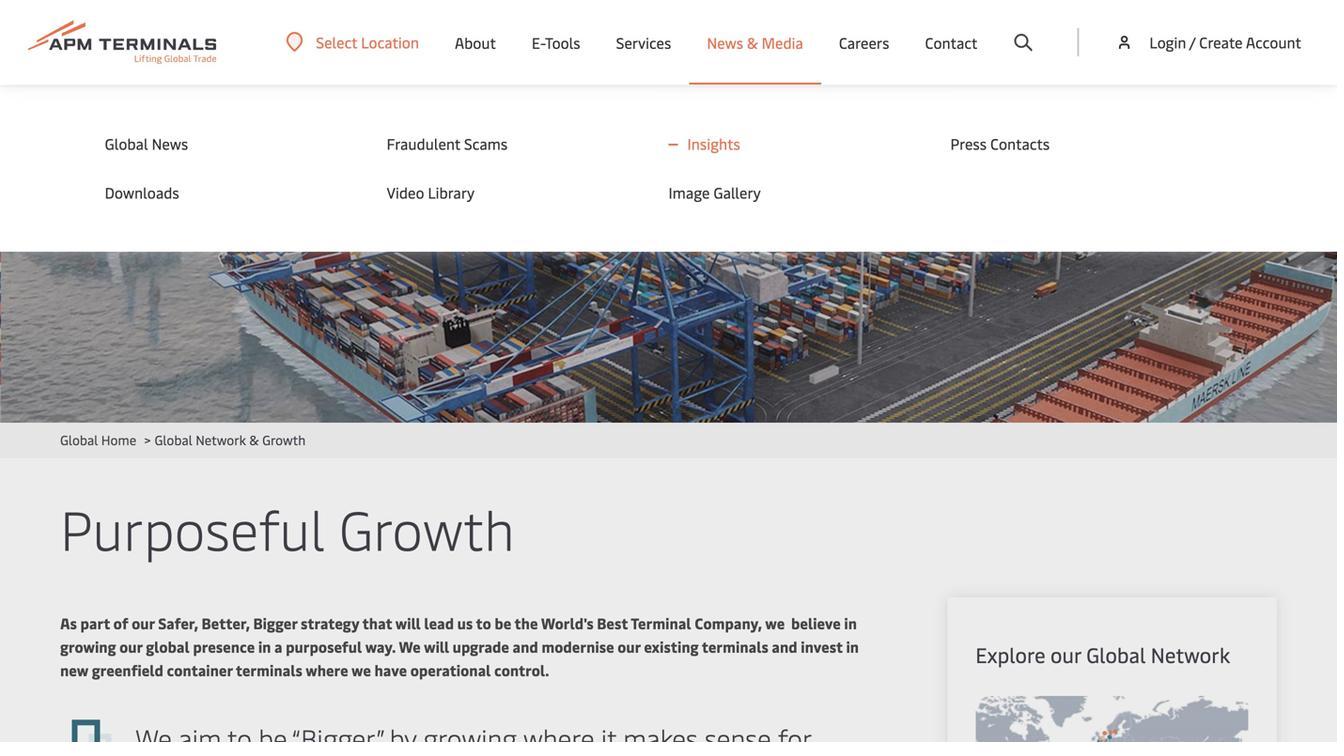 Task type: describe. For each thing, give the bounding box(es) containing it.
home
[[101, 431, 136, 449]]

to
[[476, 613, 491, 633]]

better,
[[202, 613, 250, 633]]

control.
[[494, 660, 549, 680]]

services button
[[616, 0, 671, 85]]

explore our global network
[[976, 641, 1230, 669]]

lead
[[424, 613, 454, 633]]

account
[[1246, 32, 1301, 52]]

select location
[[316, 32, 419, 52]]

us
[[457, 613, 473, 633]]

contact button
[[925, 0, 978, 85]]

global
[[146, 637, 190, 657]]

login / create account
[[1150, 32, 1301, 52]]

we
[[351, 660, 371, 680]]

global news
[[105, 133, 188, 154]]

careers button
[[839, 0, 889, 85]]

2 and from the left
[[772, 637, 797, 657]]

global home link
[[60, 431, 136, 449]]

media
[[762, 32, 803, 52]]

1 vertical spatial growth
[[339, 491, 515, 565]]

tools
[[545, 32, 580, 52]]

upgrade
[[453, 637, 509, 657]]

côte d'ivoire terminal (cit) simulation image
[[0, 85, 1337, 423]]

create
[[1199, 32, 1243, 52]]

select location button
[[286, 32, 419, 52]]

image gallery link
[[669, 182, 913, 203]]

apm terminals network image
[[976, 696, 1248, 742]]

modernise
[[542, 637, 614, 657]]

press contacts link
[[950, 133, 1195, 154]]

our down "best"
[[618, 637, 641, 657]]

1 horizontal spatial terminals
[[702, 637, 768, 657]]

company,
[[695, 613, 762, 633]]

login
[[1150, 32, 1186, 52]]

image gallery
[[669, 182, 761, 202]]

believe
[[791, 613, 841, 633]]

purposeful growth
[[60, 491, 515, 565]]

location
[[361, 32, 419, 52]]

where
[[306, 660, 348, 680]]

about
[[455, 32, 496, 52]]

new
[[60, 660, 88, 680]]

news inside dropdown button
[[707, 32, 743, 52]]

way.
[[365, 637, 396, 657]]

0 vertical spatial network
[[196, 431, 246, 449]]

e-tools button
[[532, 0, 580, 85]]

existing
[[644, 637, 699, 657]]

our right the explore
[[1051, 641, 1081, 669]]

select
[[316, 32, 357, 52]]

greenfield
[[92, 660, 163, 680]]

purposeful
[[60, 491, 325, 565]]

bigger
[[253, 613, 297, 633]]

in right believe
[[844, 613, 857, 633]]

in left a at the left bottom
[[258, 637, 271, 657]]

global home > global network & growth
[[60, 431, 306, 449]]

of
[[113, 613, 128, 633]]

video library
[[387, 182, 475, 202]]

as part of our safer, better, bigger strategy that will lead us to be the world's best terminal company, we  believe in growing our global presence in a purposeful way. we will upgrade and modernise our existing terminals and invest in new greenfield container terminals where we have operational control.
[[60, 613, 859, 680]]

1 vertical spatial network
[[1151, 641, 1230, 669]]

be
[[495, 613, 511, 633]]

our up greenfield
[[119, 637, 142, 657]]

/
[[1189, 32, 1196, 52]]

scams
[[464, 133, 508, 154]]

insights
[[687, 133, 740, 154]]



Task type: locate. For each thing, give the bounding box(es) containing it.
services
[[616, 32, 671, 52]]

terminals down company,
[[702, 637, 768, 657]]

0 vertical spatial will
[[395, 613, 421, 633]]

growth
[[262, 431, 306, 449], [339, 491, 515, 565]]

press contacts
[[950, 133, 1050, 154]]

container
[[167, 660, 233, 680]]

and
[[513, 637, 538, 657], [772, 637, 797, 657]]

e-tools
[[532, 32, 580, 52]]

strategy
[[301, 613, 359, 633]]

&
[[747, 32, 758, 52], [249, 431, 259, 449]]

1 horizontal spatial news
[[707, 32, 743, 52]]

video library link
[[387, 182, 631, 203]]

our
[[132, 613, 155, 633], [119, 637, 142, 657], [618, 637, 641, 657], [1051, 641, 1081, 669]]

explore
[[976, 641, 1046, 669]]

about button
[[455, 0, 496, 85]]

presence
[[193, 637, 255, 657]]

in right invest
[[846, 637, 859, 657]]

will up we
[[395, 613, 421, 633]]

contact
[[925, 32, 978, 52]]

image
[[669, 182, 710, 202]]

0 horizontal spatial network
[[196, 431, 246, 449]]

login / create account link
[[1115, 0, 1301, 85]]

news up downloads
[[152, 133, 188, 154]]

insights link
[[669, 133, 932, 154]]

news
[[707, 32, 743, 52], [152, 133, 188, 154]]

in
[[844, 613, 857, 633], [258, 637, 271, 657], [846, 637, 859, 657]]

video
[[387, 182, 424, 202]]

news & media button
[[707, 0, 803, 85]]

purposeful
[[286, 637, 362, 657]]

1 horizontal spatial will
[[424, 637, 449, 657]]

gallery
[[714, 182, 761, 202]]

global
[[105, 133, 148, 154], [60, 431, 98, 449], [155, 431, 192, 449], [1086, 641, 1146, 669]]

0 horizontal spatial terminals
[[236, 660, 302, 680]]

global news link
[[105, 133, 349, 154]]

operational
[[410, 660, 491, 680]]

best
[[597, 613, 628, 633]]

press
[[950, 133, 987, 154]]

0 horizontal spatial &
[[249, 431, 259, 449]]

careers
[[839, 32, 889, 52]]

0 vertical spatial terminals
[[702, 637, 768, 657]]

& inside dropdown button
[[747, 32, 758, 52]]

contacts
[[990, 133, 1050, 154]]

a
[[274, 637, 282, 657]]

growing
[[60, 637, 116, 657]]

0 horizontal spatial news
[[152, 133, 188, 154]]

library
[[428, 182, 475, 202]]

0 horizontal spatial and
[[513, 637, 538, 657]]

1 and from the left
[[513, 637, 538, 657]]

0 horizontal spatial growth
[[262, 431, 306, 449]]

global up downloads
[[105, 133, 148, 154]]

1 horizontal spatial growth
[[339, 491, 515, 565]]

1 vertical spatial &
[[249, 431, 259, 449]]

as
[[60, 613, 77, 633]]

0 vertical spatial news
[[707, 32, 743, 52]]

we
[[399, 637, 421, 657]]

news & media
[[707, 32, 803, 52]]

terminals down a at the left bottom
[[236, 660, 302, 680]]

terminal
[[631, 613, 691, 633]]

1 vertical spatial terminals
[[236, 660, 302, 680]]

global left the home
[[60, 431, 98, 449]]

downloads link
[[105, 182, 349, 203]]

global right >
[[155, 431, 192, 449]]

1 horizontal spatial and
[[772, 637, 797, 657]]

fraudulent scams
[[387, 133, 508, 154]]

0 vertical spatial growth
[[262, 431, 306, 449]]

and down the
[[513, 637, 538, 657]]

0 vertical spatial &
[[747, 32, 758, 52]]

global up apm terminals network image
[[1086, 641, 1146, 669]]

have
[[374, 660, 407, 680]]

e-
[[532, 32, 545, 52]]

>
[[144, 431, 151, 449]]

that
[[362, 613, 392, 633]]

fraudulent
[[387, 133, 460, 154]]

global inside 'global news' link
[[105, 133, 148, 154]]

fraudulent scams link
[[387, 133, 631, 154]]

our right of
[[132, 613, 155, 633]]

safer,
[[158, 613, 198, 633]]

will down lead
[[424, 637, 449, 657]]

and left invest
[[772, 637, 797, 657]]

terminals
[[702, 637, 768, 657], [236, 660, 302, 680]]

downloads
[[105, 182, 179, 202]]

0 horizontal spatial will
[[395, 613, 421, 633]]

1 horizontal spatial &
[[747, 32, 758, 52]]

1 vertical spatial will
[[424, 637, 449, 657]]

the
[[514, 613, 538, 633]]

world's
[[541, 613, 594, 633]]

network
[[196, 431, 246, 449], [1151, 641, 1230, 669]]

part
[[80, 613, 110, 633]]

1 vertical spatial news
[[152, 133, 188, 154]]

invest
[[801, 637, 843, 657]]

1 horizontal spatial network
[[1151, 641, 1230, 669]]

news left media
[[707, 32, 743, 52]]



Task type: vqa. For each thing, say whether or not it's contained in the screenshot.
you
no



